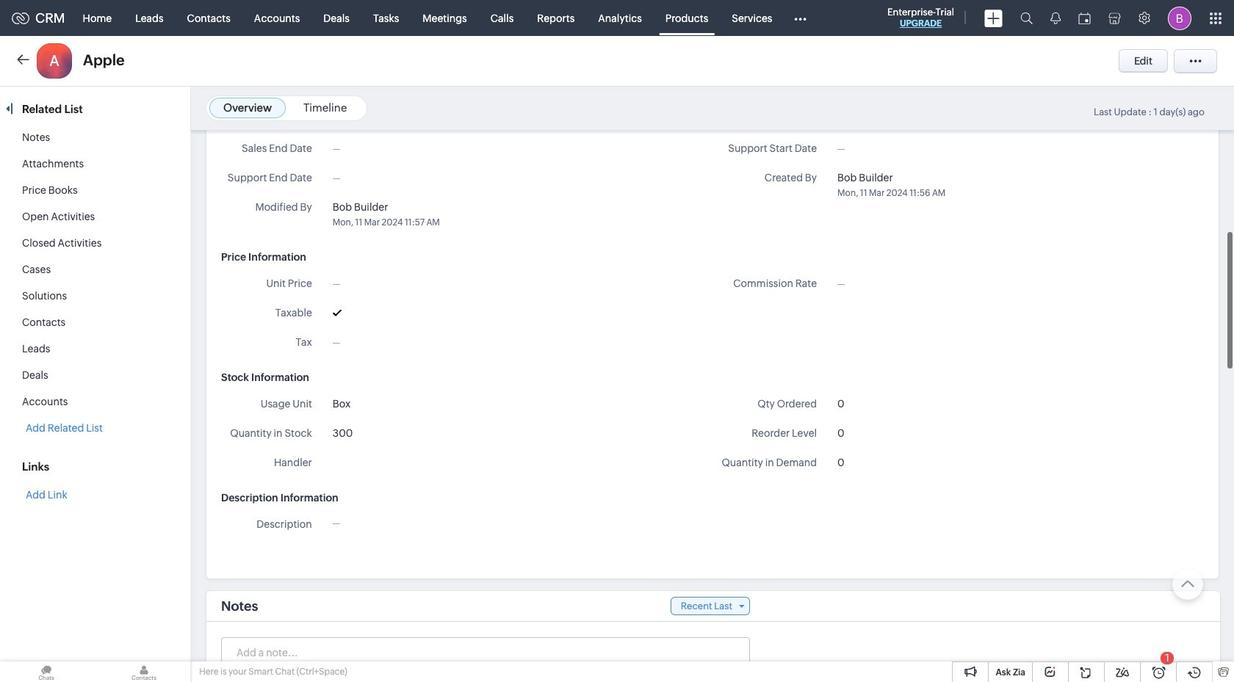 Task type: describe. For each thing, give the bounding box(es) containing it.
logo image
[[12, 12, 29, 24]]

profile element
[[1160, 0, 1201, 36]]

Other Modules field
[[785, 6, 816, 30]]

chats image
[[0, 662, 93, 683]]



Task type: vqa. For each thing, say whether or not it's contained in the screenshot.
Search "image"
yes



Task type: locate. For each thing, give the bounding box(es) containing it.
contacts image
[[98, 662, 190, 683]]

signals image
[[1051, 12, 1061, 24]]

create menu element
[[976, 0, 1012, 36]]

search element
[[1012, 0, 1042, 36]]

calendar image
[[1079, 12, 1091, 24]]

Add a note... field
[[222, 646, 749, 661]]

search image
[[1021, 12, 1033, 24]]

create menu image
[[985, 9, 1003, 27]]

profile image
[[1169, 6, 1192, 30]]

signals element
[[1042, 0, 1070, 36]]



